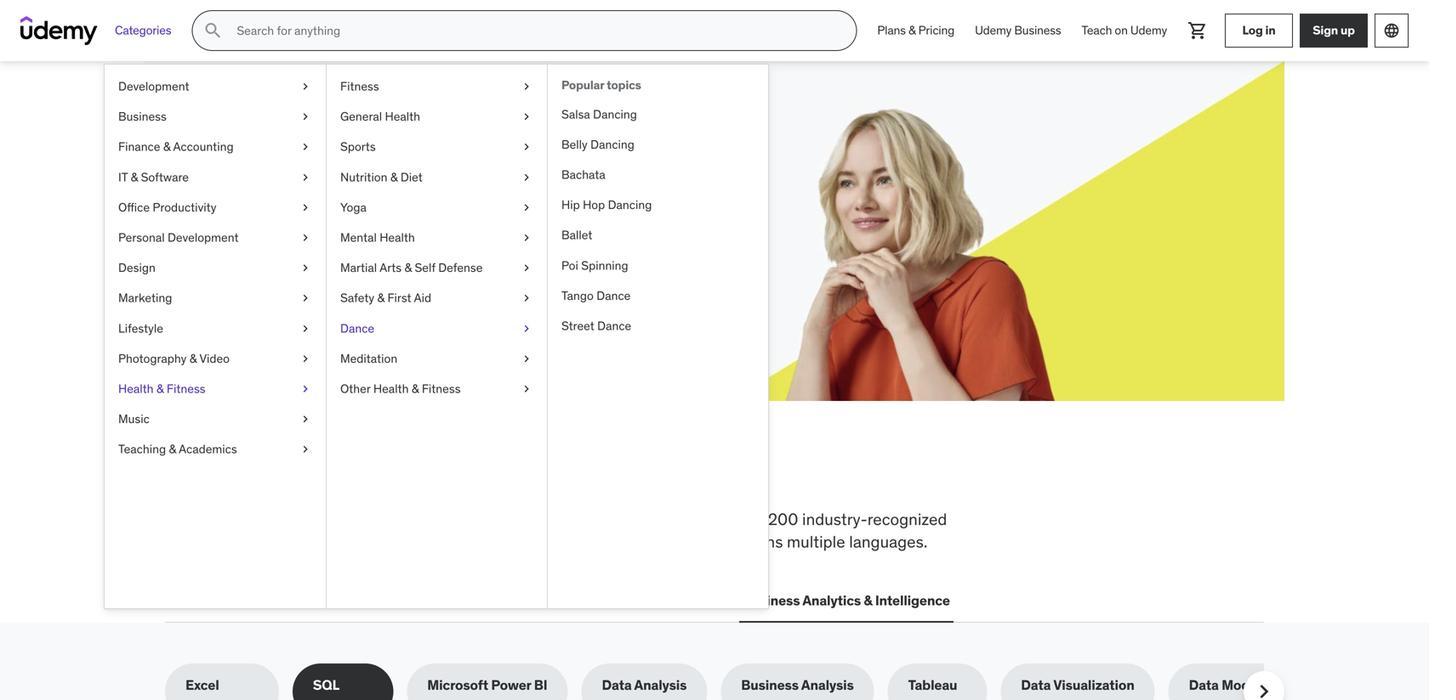 Task type: locate. For each thing, give the bounding box(es) containing it.
a
[[391, 177, 398, 195]]

udemy image
[[20, 16, 98, 45]]

it left certifications
[[305, 593, 317, 610]]

Search for anything text field
[[233, 16, 836, 45]]

web development
[[168, 593, 285, 610]]

your up with
[[352, 135, 414, 171]]

& for software
[[131, 170, 138, 185]]

business inside button
[[742, 593, 800, 610]]

martial
[[340, 260, 377, 276]]

0 horizontal spatial fitness
[[167, 381, 206, 397]]

general health
[[340, 109, 420, 124]]

web development button
[[165, 581, 288, 622]]

data inside button
[[517, 593, 547, 610]]

development inside button
[[200, 593, 285, 610]]

self
[[415, 260, 435, 276]]

xsmall image for music
[[299, 411, 312, 428]]

xsmall image for lifestyle
[[299, 321, 312, 337]]

it certifications
[[305, 593, 406, 610]]

dance element
[[547, 65, 768, 609]]

submit search image
[[203, 20, 223, 41]]

& up office
[[131, 170, 138, 185]]

dance down safety at the top
[[340, 321, 374, 336]]

udemy right 'on'
[[1131, 23, 1167, 38]]

0 vertical spatial for
[[308, 135, 347, 171]]

tableau
[[908, 677, 957, 695]]

well-
[[420, 532, 455, 553]]

spinning
[[581, 258, 628, 273]]

0 vertical spatial in
[[1265, 23, 1276, 38]]

development for web
[[200, 593, 285, 610]]

xsmall image for development
[[299, 78, 312, 95]]

0 vertical spatial dancing
[[593, 107, 637, 122]]

technical
[[422, 510, 488, 530]]

data for data visualization
[[1021, 677, 1051, 695]]

for up potential at the top of the page
[[308, 135, 347, 171]]

data modeling
[[1189, 677, 1281, 695]]

starting
[[449, 177, 498, 195]]

finance & accounting
[[118, 139, 234, 155]]

& left diet
[[390, 170, 398, 185]]

xsmall image inside dance link
[[520, 321, 533, 337]]

in
[[1265, 23, 1276, 38], [536, 453, 569, 498]]

1 analysis from the left
[[634, 677, 687, 695]]

hip
[[561, 197, 580, 213]]

fitness up general
[[340, 79, 379, 94]]

ballet
[[561, 228, 592, 243]]

xsmall image inside health & fitness link
[[299, 381, 312, 398]]

certifications
[[320, 593, 406, 610]]

personal development
[[118, 230, 239, 245]]

xsmall image inside 'office productivity' link
[[299, 199, 312, 216]]

and
[[709, 532, 736, 553]]

other health & fitness
[[340, 381, 461, 397]]

data left "visualization"
[[1021, 677, 1051, 695]]

shopping cart with 0 items image
[[1188, 20, 1208, 41]]

data science button
[[514, 581, 604, 622]]

communication button
[[618, 581, 725, 622]]

& for diet
[[390, 170, 398, 185]]

business inside "link"
[[1014, 23, 1061, 38]]

1 vertical spatial it
[[305, 593, 317, 610]]

diet
[[401, 170, 423, 185]]

prep
[[613, 510, 646, 530]]

fitness down "photography & video"
[[167, 381, 206, 397]]

udemy inside "link"
[[975, 23, 1012, 38]]

it inside button
[[305, 593, 317, 610]]

health inside other health & fitness link
[[373, 381, 409, 397]]

& right plans
[[909, 23, 916, 38]]

over
[[733, 510, 764, 530]]

xsmall image
[[299, 78, 312, 95], [520, 78, 533, 95], [520, 139, 533, 155], [299, 199, 312, 216], [520, 199, 533, 216], [299, 230, 312, 246], [520, 230, 533, 246], [299, 290, 312, 307], [520, 290, 533, 307], [299, 351, 312, 367], [520, 351, 533, 367], [520, 381, 533, 398]]

street
[[561, 319, 594, 334]]

xsmall image inside lifestyle link
[[299, 321, 312, 337]]

dancing inside "link"
[[593, 107, 637, 122]]

1 horizontal spatial udemy
[[1131, 23, 1167, 38]]

health up the music
[[118, 381, 154, 397]]

& down "meditation" link
[[412, 381, 419, 397]]

development
[[118, 79, 189, 94], [168, 230, 239, 245], [200, 593, 285, 610]]

xsmall image inside other health & fitness link
[[520, 381, 533, 398]]

street dance
[[561, 319, 631, 334]]

health inside mental health link
[[380, 230, 415, 245]]

0 horizontal spatial udemy
[[975, 23, 1012, 38]]

0 horizontal spatial for
[[308, 135, 347, 171]]

for inside skills for your future expand your potential with a course. starting at just $12.99 through dec 15.
[[308, 135, 347, 171]]

xsmall image inside music link
[[299, 411, 312, 428]]

xsmall image inside safety & first aid link
[[520, 290, 533, 307]]

xsmall image for office productivity
[[299, 199, 312, 216]]

xsmall image inside mental health link
[[520, 230, 533, 246]]

office productivity
[[118, 200, 216, 215]]

skills for your future expand your potential with a course. starting at just $12.99 through dec 15.
[[226, 135, 539, 214]]

excel
[[185, 677, 219, 695]]

1 horizontal spatial it
[[305, 593, 317, 610]]

health up arts
[[380, 230, 415, 245]]

business link
[[105, 102, 326, 132]]

& left first
[[377, 291, 385, 306]]

xsmall image for martial arts & self defense
[[520, 260, 533, 277]]

business for business analytics & intelligence
[[742, 593, 800, 610]]

just
[[517, 177, 539, 195]]

&
[[909, 23, 916, 38], [163, 139, 171, 155], [131, 170, 138, 185], [390, 170, 398, 185], [404, 260, 412, 276], [377, 291, 385, 306], [189, 351, 197, 367], [156, 381, 164, 397], [412, 381, 419, 397], [169, 442, 176, 457], [864, 593, 872, 610]]

data left science
[[517, 593, 547, 610]]

skills up the supports
[[364, 510, 400, 530]]

design link
[[105, 253, 326, 283]]

health for mental health
[[380, 230, 415, 245]]

finance & accounting link
[[105, 132, 326, 162]]

catalog
[[294, 532, 348, 553]]

xsmall image inside finance & accounting link
[[299, 139, 312, 155]]

lifestyle link
[[105, 314, 326, 344]]

1 horizontal spatial analysis
[[801, 677, 854, 695]]

skills up workplace
[[282, 453, 374, 498]]

0 vertical spatial development
[[118, 79, 189, 94]]

development down 'office productivity' link
[[168, 230, 239, 245]]

1 vertical spatial for
[[710, 510, 729, 530]]

sign up link
[[1300, 14, 1368, 48]]

yoga link
[[327, 193, 547, 223]]

xsmall image inside design link
[[299, 260, 312, 277]]

2 analysis from the left
[[801, 677, 854, 695]]

microsoft
[[427, 677, 488, 695]]

dancing down the salsa dancing
[[590, 137, 635, 152]]

skills inside covering critical workplace skills to technical topics, including prep content for over 200 industry-recognized certifications, our catalog supports well-rounded professional development and spans multiple languages.
[[364, 510, 400, 530]]

& for accounting
[[163, 139, 171, 155]]

1 vertical spatial skills
[[364, 510, 400, 530]]

1 vertical spatial dancing
[[590, 137, 635, 152]]

with
[[362, 177, 388, 195]]

xsmall image inside sports link
[[520, 139, 533, 155]]

1 horizontal spatial your
[[352, 135, 414, 171]]

next image
[[1251, 679, 1278, 701]]

xsmall image inside business link
[[299, 109, 312, 125]]

data
[[517, 593, 547, 610], [602, 677, 632, 695], [1021, 677, 1051, 695], [1189, 677, 1219, 695]]

industry-
[[802, 510, 867, 530]]

analysis for business analysis
[[801, 677, 854, 695]]

xsmall image inside the general health link
[[520, 109, 533, 125]]

data left 'modeling'
[[1189, 677, 1219, 695]]

udemy business
[[975, 23, 1061, 38]]

dancing down topics
[[593, 107, 637, 122]]

udemy
[[975, 23, 1012, 38], [1131, 23, 1167, 38]]

1 vertical spatial your
[[275, 177, 301, 195]]

covering
[[165, 510, 230, 530]]

0 horizontal spatial in
[[536, 453, 569, 498]]

& right analytics
[[864, 593, 872, 610]]

xsmall image inside fitness link
[[520, 78, 533, 95]]

1 vertical spatial development
[[168, 230, 239, 245]]

development down categories dropdown button
[[118, 79, 189, 94]]

data for data modeling
[[1189, 677, 1219, 695]]

& for fitness
[[156, 381, 164, 397]]

topics,
[[491, 510, 539, 530]]

meditation link
[[327, 344, 547, 374]]

xsmall image inside photography & video link
[[299, 351, 312, 367]]

& right finance at top left
[[163, 139, 171, 155]]

dancing for belly dancing
[[590, 137, 635, 152]]

1 horizontal spatial for
[[710, 510, 729, 530]]

personal development link
[[105, 223, 326, 253]]

music link
[[105, 405, 326, 435]]

udemy right pricing
[[975, 23, 1012, 38]]

business inside topic filters element
[[741, 677, 799, 695]]

xsmall image for health & fitness
[[299, 381, 312, 398]]

dancing right hop
[[608, 197, 652, 213]]

all
[[165, 453, 215, 498]]

dance down tango dance
[[597, 319, 631, 334]]

marketing
[[118, 291, 172, 306]]

for up "and"
[[710, 510, 729, 530]]

0 horizontal spatial analysis
[[634, 677, 687, 695]]

yoga
[[340, 200, 367, 215]]

dance for tango dance
[[597, 288, 631, 304]]

sign up
[[1313, 23, 1355, 38]]

categories button
[[105, 10, 181, 51]]

xsmall image inside nutrition & diet link
[[520, 169, 533, 186]]

dance for street dance
[[597, 319, 631, 334]]

health for general health
[[385, 109, 420, 124]]

0 horizontal spatial it
[[118, 170, 128, 185]]

rounded
[[455, 532, 515, 553]]

covering critical workplace skills to technical topics, including prep content for over 200 industry-recognized certifications, our catalog supports well-rounded professional development and spans multiple languages.
[[165, 510, 947, 553]]

data right bi
[[602, 677, 632, 695]]

leadership button
[[423, 581, 500, 622]]

dance down spinning
[[597, 288, 631, 304]]

in up the including on the bottom left
[[536, 453, 569, 498]]

xsmall image inside teaching & academics link
[[299, 442, 312, 458]]

xsmall image for business
[[299, 109, 312, 125]]

xsmall image inside martial arts & self defense link
[[520, 260, 533, 277]]

xsmall image inside marketing 'link'
[[299, 290, 312, 307]]

xsmall image inside 'personal development' link
[[299, 230, 312, 246]]

xsmall image for mental health
[[520, 230, 533, 246]]

poi
[[561, 258, 578, 273]]

our
[[267, 532, 290, 553]]

analysis
[[634, 677, 687, 695], [801, 677, 854, 695]]

health right general
[[385, 109, 420, 124]]

course.
[[401, 177, 446, 195]]

0 vertical spatial it
[[118, 170, 128, 185]]

& for video
[[189, 351, 197, 367]]

& down photography
[[156, 381, 164, 397]]

to
[[404, 510, 419, 530]]

2 udemy from the left
[[1131, 23, 1167, 38]]

& left video
[[189, 351, 197, 367]]

2 horizontal spatial fitness
[[422, 381, 461, 397]]

xsmall image inside "it & software" link
[[299, 169, 312, 186]]

development right web
[[200, 593, 285, 610]]

your up the through in the top left of the page
[[275, 177, 301, 195]]

in right 'log'
[[1265, 23, 1276, 38]]

xsmall image inside development link
[[299, 78, 312, 95]]

professional
[[519, 532, 607, 553]]

log
[[1242, 23, 1263, 38]]

health inside the general health link
[[385, 109, 420, 124]]

xsmall image for other health & fitness
[[520, 381, 533, 398]]

xsmall image inside the yoga link
[[520, 199, 533, 216]]

critical
[[234, 510, 282, 530]]

it for it certifications
[[305, 593, 317, 610]]

it up office
[[118, 170, 128, 185]]

xsmall image
[[299, 109, 312, 125], [520, 109, 533, 125], [299, 139, 312, 155], [299, 169, 312, 186], [520, 169, 533, 186], [299, 260, 312, 277], [520, 260, 533, 277], [299, 321, 312, 337], [520, 321, 533, 337], [299, 381, 312, 398], [299, 411, 312, 428], [299, 442, 312, 458]]

business for business analysis
[[741, 677, 799, 695]]

analytics
[[803, 593, 861, 610]]

xsmall image inside "meditation" link
[[520, 351, 533, 367]]

all the skills you need in one place
[[165, 453, 731, 498]]

xsmall image for meditation
[[520, 351, 533, 367]]

for inside covering critical workplace skills to technical topics, including prep content for over 200 industry-recognized certifications, our catalog supports well-rounded professional development and spans multiple languages.
[[710, 510, 729, 530]]

& right the teaching
[[169, 442, 176, 457]]

health right other
[[373, 381, 409, 397]]

fitness down "meditation" link
[[422, 381, 461, 397]]

1 udemy from the left
[[975, 23, 1012, 38]]

dec
[[322, 196, 346, 214]]

2 vertical spatial development
[[200, 593, 285, 610]]

belly dancing link
[[548, 130, 768, 160]]

it for it & software
[[118, 170, 128, 185]]

choose a language image
[[1383, 22, 1400, 39]]

fitness link
[[327, 71, 547, 102]]

dancing for salsa dancing
[[593, 107, 637, 122]]

2 vertical spatial dancing
[[608, 197, 652, 213]]

dance link
[[327, 314, 547, 344]]

1 horizontal spatial fitness
[[340, 79, 379, 94]]



Task type: describe. For each thing, give the bounding box(es) containing it.
development
[[611, 532, 706, 553]]

visualization
[[1053, 677, 1135, 695]]

mental health
[[340, 230, 415, 245]]

arts
[[380, 260, 402, 276]]

safety & first aid
[[340, 291, 431, 306]]

business analytics & intelligence button
[[739, 581, 954, 622]]

modeling
[[1222, 677, 1281, 695]]

business for business
[[118, 109, 167, 124]]

log in link
[[1225, 14, 1293, 48]]

multiple
[[787, 532, 845, 553]]

xsmall image for photography & video
[[299, 351, 312, 367]]

log in
[[1242, 23, 1276, 38]]

photography & video link
[[105, 344, 326, 374]]

& for pricing
[[909, 23, 916, 38]]

xsmall image for dance
[[520, 321, 533, 337]]

martial arts & self defense
[[340, 260, 483, 276]]

0 vertical spatial skills
[[282, 453, 374, 498]]

1 horizontal spatial in
[[1265, 23, 1276, 38]]

video
[[199, 351, 230, 367]]

photography & video
[[118, 351, 230, 367]]

through
[[271, 196, 319, 214]]

place
[[643, 453, 731, 498]]

poi spinning link
[[548, 251, 768, 281]]

analysis for data analysis
[[634, 677, 687, 695]]

hip hop dancing link
[[548, 190, 768, 220]]

poi spinning
[[561, 258, 628, 273]]

xsmall image for general health
[[520, 109, 533, 125]]

0 horizontal spatial your
[[275, 177, 301, 195]]

microsoft power bi
[[427, 677, 547, 695]]

first
[[387, 291, 411, 306]]

xsmall image for design
[[299, 260, 312, 277]]

nutrition & diet
[[340, 170, 423, 185]]

software
[[141, 170, 189, 185]]

supports
[[352, 532, 416, 553]]

office productivity link
[[105, 193, 326, 223]]

development for personal
[[168, 230, 239, 245]]

xsmall image for finance & accounting
[[299, 139, 312, 155]]

data for data science
[[517, 593, 547, 610]]

salsa dancing
[[561, 107, 637, 122]]

communication
[[621, 593, 722, 610]]

it & software link
[[105, 162, 326, 193]]

marketing link
[[105, 283, 326, 314]]

safety & first aid link
[[327, 283, 547, 314]]

general
[[340, 109, 382, 124]]

$12.99
[[226, 196, 268, 214]]

data for data analysis
[[602, 677, 632, 695]]

hop
[[583, 197, 605, 213]]

music
[[118, 412, 150, 427]]

data science
[[517, 593, 601, 610]]

xsmall image for yoga
[[520, 199, 533, 216]]

categories
[[115, 23, 171, 38]]

1 vertical spatial in
[[536, 453, 569, 498]]

salsa
[[561, 107, 590, 122]]

& for academics
[[169, 442, 176, 457]]

mental
[[340, 230, 377, 245]]

design
[[118, 260, 156, 276]]

one
[[575, 453, 636, 498]]

plans & pricing
[[877, 23, 955, 38]]

intelligence
[[875, 593, 950, 610]]

general health link
[[327, 102, 547, 132]]

teach on udemy
[[1082, 23, 1167, 38]]

& inside button
[[864, 593, 872, 610]]

sports link
[[327, 132, 547, 162]]

xsmall image for fitness
[[520, 78, 533, 95]]

belly dancing
[[561, 137, 635, 152]]

defense
[[438, 260, 483, 276]]

sports
[[340, 139, 376, 155]]

mental health link
[[327, 223, 547, 253]]

at
[[501, 177, 513, 195]]

udemy business link
[[965, 10, 1071, 51]]

teaching
[[118, 442, 166, 457]]

including
[[543, 510, 609, 530]]

xsmall image for marketing
[[299, 290, 312, 307]]

ballet link
[[548, 220, 768, 251]]

lifestyle
[[118, 321, 163, 336]]

aid
[[414, 291, 431, 306]]

xsmall image for safety & first aid
[[520, 290, 533, 307]]

content
[[650, 510, 706, 530]]

teaching & academics link
[[105, 435, 326, 465]]

xsmall image for teaching & academics
[[299, 442, 312, 458]]

data analysis
[[602, 677, 687, 695]]

workplace
[[286, 510, 360, 530]]

popular
[[561, 77, 604, 93]]

xsmall image for personal development
[[299, 230, 312, 246]]

health for other health & fitness
[[373, 381, 409, 397]]

xsmall image for nutrition & diet
[[520, 169, 533, 186]]

it certifications button
[[302, 581, 410, 622]]

languages.
[[849, 532, 928, 553]]

it & software
[[118, 170, 189, 185]]

topic filters element
[[165, 665, 1302, 701]]

business analysis
[[741, 677, 854, 695]]

you
[[380, 453, 441, 498]]

spans
[[740, 532, 783, 553]]

health & fitness link
[[105, 374, 326, 405]]

& for first
[[377, 291, 385, 306]]

sign
[[1313, 23, 1338, 38]]

nutrition & diet link
[[327, 162, 547, 193]]

xsmall image for sports
[[520, 139, 533, 155]]

other health & fitness link
[[327, 374, 547, 405]]

plans & pricing link
[[867, 10, 965, 51]]

meditation
[[340, 351, 397, 367]]

salsa dancing link
[[548, 99, 768, 130]]

0 vertical spatial your
[[352, 135, 414, 171]]

health inside health & fitness link
[[118, 381, 154, 397]]

xsmall image for it & software
[[299, 169, 312, 186]]

other
[[340, 381, 371, 397]]

teach
[[1082, 23, 1112, 38]]

nutrition
[[340, 170, 388, 185]]

bi
[[534, 677, 547, 695]]

& left self
[[404, 260, 412, 276]]



Task type: vqa. For each thing, say whether or not it's contained in the screenshot.
ratings)
no



